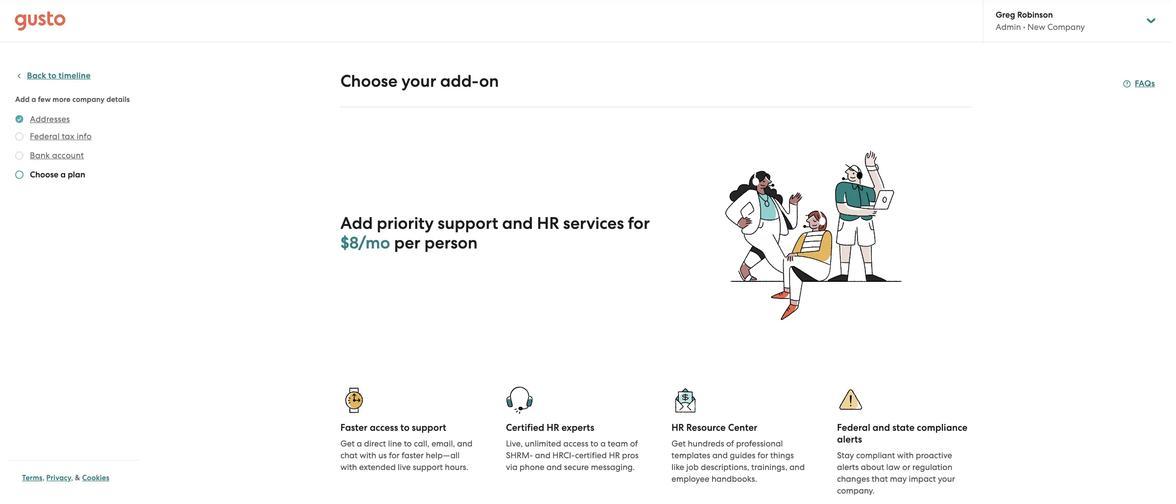 Task type: locate. For each thing, give the bounding box(es) containing it.
shrm-
[[506, 450, 533, 460]]

for right us
[[389, 450, 400, 460]]

0 vertical spatial your
[[402, 71, 437, 91]]

greg robinson admin • new company
[[996, 10, 1086, 32]]

back to timeline
[[27, 71, 91, 81]]

experts
[[562, 422, 595, 433]]

more
[[53, 95, 71, 104]]

1 vertical spatial federal
[[838, 422, 871, 433]]

check image
[[15, 151, 24, 160], [15, 171, 24, 179]]

greg
[[996, 10, 1016, 20]]

timeline
[[59, 71, 91, 81]]

help—all
[[426, 450, 460, 460]]

add left priority
[[341, 213, 373, 233]]

add up circle check icon
[[15, 95, 30, 104]]

federal up 'stay' at bottom
[[838, 422, 871, 433]]

0 horizontal spatial federal
[[30, 131, 60, 141]]

support
[[438, 213, 499, 233], [412, 422, 447, 433], [413, 462, 443, 472]]

0 vertical spatial choose
[[341, 71, 398, 91]]

get inside get a direct line to call, email, and chat with us for faster help—all with extended live support hours.
[[341, 439, 355, 448]]

phone
[[520, 462, 545, 472]]

and
[[502, 213, 533, 233], [873, 422, 891, 433], [457, 439, 473, 448], [535, 450, 551, 460], [713, 450, 728, 460], [547, 462, 562, 472], [790, 462, 805, 472]]

a inside get a direct line to call, email, and chat with us for faster help—all with extended live support hours.
[[357, 439, 362, 448]]

your left add-
[[402, 71, 437, 91]]

resource
[[687, 422, 726, 433]]

1 horizontal spatial ,
[[71, 473, 73, 482]]

with inside stay compliant with proactive alerts about law or regulation changes that may impact your company.
[[898, 450, 914, 460]]

with up 'or'
[[898, 450, 914, 460]]

1 horizontal spatial get
[[672, 439, 686, 448]]

1 horizontal spatial with
[[360, 450, 377, 460]]

0 horizontal spatial add
[[15, 95, 30, 104]]

choose a plan
[[30, 170, 85, 180]]

that
[[872, 474, 888, 484]]

get
[[341, 439, 355, 448], [672, 439, 686, 448]]

alerts down 'stay' at bottom
[[838, 462, 859, 472]]

to inside get a direct line to call, email, and chat with us for faster help—all with extended live support hours.
[[404, 439, 412, 448]]

addresses button
[[30, 113, 70, 125]]

hr left "services"
[[537, 213, 560, 233]]

1 horizontal spatial for
[[628, 213, 650, 233]]

bank account
[[30, 150, 84, 160]]

live,
[[506, 439, 523, 448]]

robinson
[[1018, 10, 1054, 20]]

federal
[[30, 131, 60, 141], [838, 422, 871, 433]]

1 vertical spatial access
[[564, 439, 589, 448]]

and inside federal and state compliance alerts
[[873, 422, 891, 433]]

1 horizontal spatial your
[[939, 474, 956, 484]]

1 of from the left
[[630, 439, 638, 448]]

2 alerts from the top
[[838, 462, 859, 472]]

, left privacy link
[[42, 473, 45, 482]]

1 vertical spatial choose
[[30, 170, 58, 180]]

of inside the live, unlimited access to a team of shrm- and hrci-certified hr pros via phone and secure messaging.
[[630, 439, 638, 448]]

for inside the add priority support and hr services for $8/mo per person
[[628, 213, 650, 233]]

with down direct
[[360, 450, 377, 460]]

federal down 'addresses'
[[30, 131, 60, 141]]

2 vertical spatial support
[[413, 462, 443, 472]]

1 vertical spatial your
[[939, 474, 956, 484]]

1 vertical spatial add
[[341, 213, 373, 233]]

access down experts
[[564, 439, 589, 448]]

hr up unlimited
[[547, 422, 560, 433]]

your
[[402, 71, 437, 91], [939, 474, 956, 484]]

access up direct
[[370, 422, 398, 433]]

for right "services"
[[628, 213, 650, 233]]

and inside get a direct line to call, email, and chat with us for faster help—all with extended live support hours.
[[457, 439, 473, 448]]

2 horizontal spatial with
[[898, 450, 914, 460]]

hr up "messaging."
[[609, 450, 620, 460]]

team
[[608, 439, 628, 448]]

guides
[[730, 450, 756, 460]]

certified hr experts
[[506, 422, 595, 433]]

job
[[687, 462, 699, 472]]

1 horizontal spatial federal
[[838, 422, 871, 433]]

a up chat
[[357, 439, 362, 448]]

, left the & on the left
[[71, 473, 73, 482]]

compliant
[[857, 450, 896, 460]]

1 vertical spatial check image
[[15, 171, 24, 179]]

a left plan
[[60, 170, 66, 180]]

compliance
[[917, 422, 968, 433]]

choose your add-on
[[341, 71, 499, 91]]

get up templates
[[672, 439, 686, 448]]

1 , from the left
[[42, 473, 45, 482]]

a for few
[[32, 95, 36, 104]]

for
[[628, 213, 650, 233], [389, 450, 400, 460], [758, 450, 769, 460]]

via
[[506, 462, 518, 472]]

company
[[72, 95, 105, 104]]

about
[[861, 462, 885, 472]]

choose inside "list"
[[30, 170, 58, 180]]

to up the faster
[[404, 439, 412, 448]]

terms , privacy , & cookies
[[22, 473, 109, 482]]

0 horizontal spatial ,
[[42, 473, 45, 482]]

trainings,
[[752, 462, 788, 472]]

hr left resource
[[672, 422, 685, 433]]

with
[[360, 450, 377, 460], [898, 450, 914, 460], [341, 462, 357, 472]]

alerts inside federal and state compliance alerts
[[838, 434, 863, 445]]

with down chat
[[341, 462, 357, 472]]

,
[[42, 473, 45, 482], [71, 473, 73, 482]]

info
[[77, 131, 92, 141]]

your down regulation
[[939, 474, 956, 484]]

0 vertical spatial federal
[[30, 131, 60, 141]]

alerts for stay
[[838, 462, 859, 472]]

to right 'back' on the top
[[48, 71, 57, 81]]

or
[[903, 462, 911, 472]]

1 horizontal spatial add
[[341, 213, 373, 233]]

for down 'professional'
[[758, 450, 769, 460]]

federal for federal and state compliance alerts
[[838, 422, 871, 433]]

0 vertical spatial check image
[[15, 151, 24, 160]]

get up chat
[[341, 439, 355, 448]]

get inside get hundreds of professional templates and guides for things like job descriptions, trainings, and employee handbooks.
[[672, 439, 686, 448]]

email,
[[432, 439, 455, 448]]

0 vertical spatial support
[[438, 213, 499, 233]]

0 horizontal spatial for
[[389, 450, 400, 460]]

law
[[887, 462, 901, 472]]

federal inside button
[[30, 131, 60, 141]]

for inside get hundreds of professional templates and guides for things like job descriptions, trainings, and employee handbooks.
[[758, 450, 769, 460]]

1 get from the left
[[341, 439, 355, 448]]

0 horizontal spatial of
[[630, 439, 638, 448]]

add inside the add priority support and hr services for $8/mo per person
[[341, 213, 373, 233]]

hr
[[537, 213, 560, 233], [547, 422, 560, 433], [672, 422, 685, 433], [609, 450, 620, 460]]

2 horizontal spatial for
[[758, 450, 769, 460]]

services
[[564, 213, 624, 233]]

of up pros
[[630, 439, 638, 448]]

1 horizontal spatial access
[[564, 439, 589, 448]]

terms link
[[22, 473, 42, 482]]

1 horizontal spatial choose
[[341, 71, 398, 91]]

alerts for federal
[[838, 434, 863, 445]]

addresses
[[30, 114, 70, 124]]

back
[[27, 71, 46, 81]]

new
[[1028, 22, 1046, 32]]

company
[[1048, 22, 1086, 32]]

alerts
[[838, 434, 863, 445], [838, 462, 859, 472]]

2 get from the left
[[672, 439, 686, 448]]

per
[[394, 233, 421, 253]]

0 vertical spatial alerts
[[838, 434, 863, 445]]

faqs
[[1136, 78, 1156, 89]]

impact
[[909, 474, 937, 484]]

federal tax info
[[30, 131, 92, 141]]

choose
[[341, 71, 398, 91], [30, 170, 58, 180]]

1 alerts from the top
[[838, 434, 863, 445]]

stay compliant with proactive alerts about law or regulation changes that may impact your company.
[[838, 450, 956, 495]]

0 horizontal spatial access
[[370, 422, 398, 433]]

for inside get a direct line to call, email, and chat with us for faster help—all with extended live support hours.
[[389, 450, 400, 460]]

get for hr
[[672, 439, 686, 448]]

to up certified
[[591, 439, 599, 448]]

a left few
[[32, 95, 36, 104]]

faster
[[341, 422, 368, 433]]

live, unlimited access to a team of shrm- and hrci-certified hr pros via phone and secure messaging.
[[506, 439, 639, 472]]

a for plan
[[60, 170, 66, 180]]

federal inside federal and state compliance alerts
[[838, 422, 871, 433]]

2 check image from the top
[[15, 171, 24, 179]]

your inside stay compliant with proactive alerts about law or regulation changes that may impact your company.
[[939, 474, 956, 484]]

alerts up 'stay' at bottom
[[838, 434, 863, 445]]

alerts inside stay compliant with proactive alerts about law or regulation changes that may impact your company.
[[838, 462, 859, 472]]

choose for choose a plan
[[30, 170, 58, 180]]

of up guides
[[727, 439, 735, 448]]

0 vertical spatial add
[[15, 95, 30, 104]]

choose a plan list
[[15, 113, 136, 183]]

2 of from the left
[[727, 439, 735, 448]]

0 horizontal spatial choose
[[30, 170, 58, 180]]

stay
[[838, 450, 855, 460]]

0 horizontal spatial your
[[402, 71, 437, 91]]

federal and state compliance alerts
[[838, 422, 968, 445]]

1 vertical spatial alerts
[[838, 462, 859, 472]]

1 horizontal spatial of
[[727, 439, 735, 448]]

a left the team
[[601, 439, 606, 448]]

add for add a few more company details
[[15, 95, 30, 104]]

privacy
[[46, 473, 71, 482]]

0 horizontal spatial get
[[341, 439, 355, 448]]

us
[[379, 450, 387, 460]]

a inside "list"
[[60, 170, 66, 180]]

circle check image
[[15, 113, 24, 125]]



Task type: describe. For each thing, give the bounding box(es) containing it.
to up line
[[401, 422, 410, 433]]

secure
[[564, 462, 589, 472]]

add-
[[441, 71, 479, 91]]

1 vertical spatial support
[[412, 422, 447, 433]]

add priority support and hr services for $8/mo per person
[[341, 213, 650, 253]]

choose for choose your add-on
[[341, 71, 398, 91]]

hours.
[[445, 462, 469, 472]]

hr inside the live, unlimited access to a team of shrm- and hrci-certified hr pros via phone and secure messaging.
[[609, 450, 620, 460]]

admin
[[996, 22, 1022, 32]]

to inside the live, unlimited access to a team of shrm- and hrci-certified hr pros via phone and secure messaging.
[[591, 439, 599, 448]]

to inside button
[[48, 71, 57, 81]]

call,
[[414, 439, 430, 448]]

support inside the add priority support and hr services for $8/mo per person
[[438, 213, 499, 233]]

live
[[398, 462, 411, 472]]

&
[[75, 473, 80, 482]]

and inside the add priority support and hr services for $8/mo per person
[[502, 213, 533, 233]]

get for faster
[[341, 439, 355, 448]]

faqs button
[[1124, 78, 1156, 90]]

professional
[[737, 439, 783, 448]]

cookies button
[[82, 472, 109, 484]]

check image
[[15, 132, 24, 141]]

direct
[[364, 439, 386, 448]]

federal for federal tax info
[[30, 131, 60, 141]]

plan
[[68, 170, 85, 180]]

certified
[[575, 450, 607, 460]]

hrci-
[[553, 450, 575, 460]]

person
[[425, 233, 478, 253]]

home image
[[15, 11, 66, 31]]

faster access to support
[[341, 422, 447, 433]]

terms
[[22, 473, 42, 482]]

templates
[[672, 450, 711, 460]]

things
[[771, 450, 794, 460]]

a for direct
[[357, 439, 362, 448]]

$8/mo
[[341, 233, 390, 253]]

a inside the live, unlimited access to a team of shrm- and hrci-certified hr pros via phone and secure messaging.
[[601, 439, 606, 448]]

support inside get a direct line to call, email, and chat with us for faster help—all with extended live support hours.
[[413, 462, 443, 472]]

get a direct line to call, email, and chat with us for faster help—all with extended live support hours.
[[341, 439, 473, 472]]

center
[[729, 422, 758, 433]]

unlimited
[[525, 439, 562, 448]]

federal tax info button
[[30, 130, 92, 142]]

tax
[[62, 131, 75, 141]]

privacy link
[[46, 473, 71, 482]]

details
[[106, 95, 130, 104]]

line
[[388, 439, 402, 448]]

priority
[[377, 213, 434, 233]]

like
[[672, 462, 685, 472]]

proactive
[[916, 450, 953, 460]]

regulation
[[913, 462, 953, 472]]

add a few more company details
[[15, 95, 130, 104]]

bank
[[30, 150, 50, 160]]

extended
[[359, 462, 396, 472]]

certified
[[506, 422, 545, 433]]

get hundreds of professional templates and guides for things like job descriptions, trainings, and employee handbooks.
[[672, 439, 805, 484]]

pros
[[622, 450, 639, 460]]

few
[[38, 95, 51, 104]]

2 , from the left
[[71, 473, 73, 482]]

on
[[479, 71, 499, 91]]

may
[[890, 474, 907, 484]]

chat
[[341, 450, 358, 460]]

hr inside the add priority support and hr services for $8/mo per person
[[537, 213, 560, 233]]

cookies
[[82, 473, 109, 482]]

messaging.
[[591, 462, 635, 472]]

company.
[[838, 486, 875, 495]]

state
[[893, 422, 915, 433]]

hundreds
[[688, 439, 725, 448]]

•
[[1024, 22, 1026, 32]]

account
[[52, 150, 84, 160]]

faster
[[402, 450, 424, 460]]

back to timeline button
[[15, 70, 91, 82]]

descriptions,
[[701, 462, 750, 472]]

0 horizontal spatial with
[[341, 462, 357, 472]]

handbooks.
[[712, 474, 758, 484]]

0 vertical spatial access
[[370, 422, 398, 433]]

1 check image from the top
[[15, 151, 24, 160]]

employee
[[672, 474, 710, 484]]

add for add priority support and hr services for $8/mo per person
[[341, 213, 373, 233]]

changes
[[838, 474, 870, 484]]

access inside the live, unlimited access to a team of shrm- and hrci-certified hr pros via phone and secure messaging.
[[564, 439, 589, 448]]

of inside get hundreds of professional templates and guides for things like job descriptions, trainings, and employee handbooks.
[[727, 439, 735, 448]]

hr resource center
[[672, 422, 758, 433]]



Task type: vqa. For each thing, say whether or not it's contained in the screenshot.
Holidays
no



